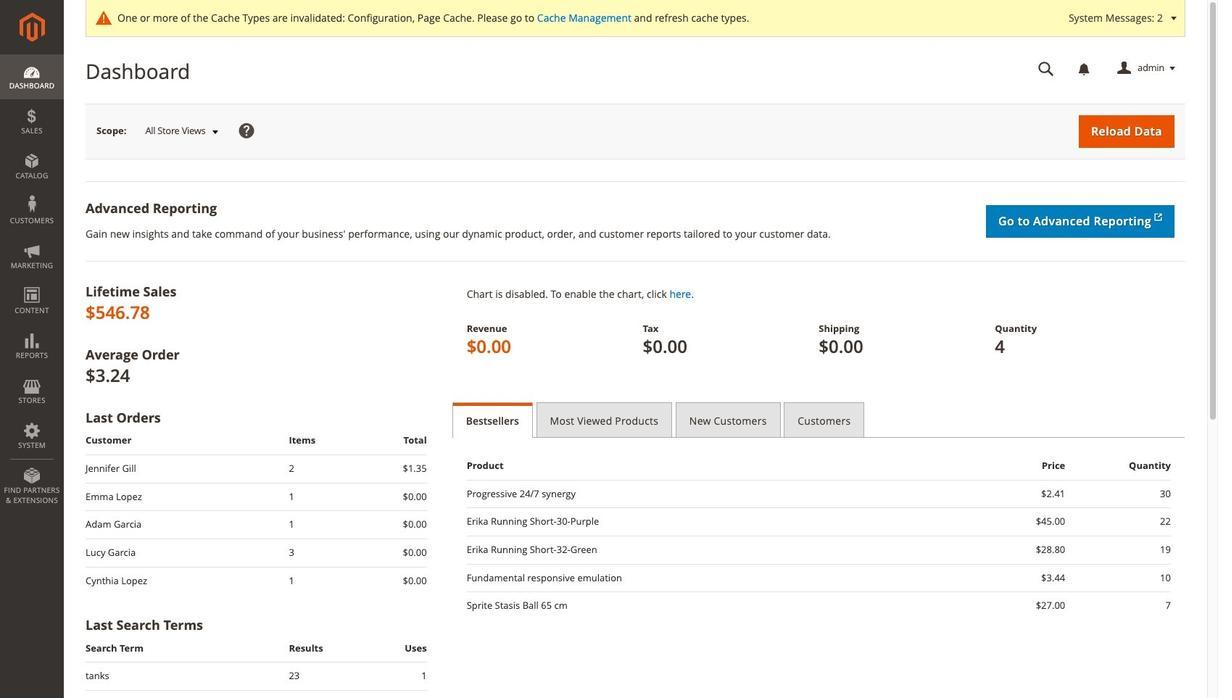 Task type: describe. For each thing, give the bounding box(es) containing it.
magento admin panel image
[[19, 12, 45, 42]]



Task type: locate. For each thing, give the bounding box(es) containing it.
tab list
[[452, 402, 1186, 438]]

menu bar
[[0, 54, 64, 513]]

None text field
[[1028, 56, 1065, 81]]



